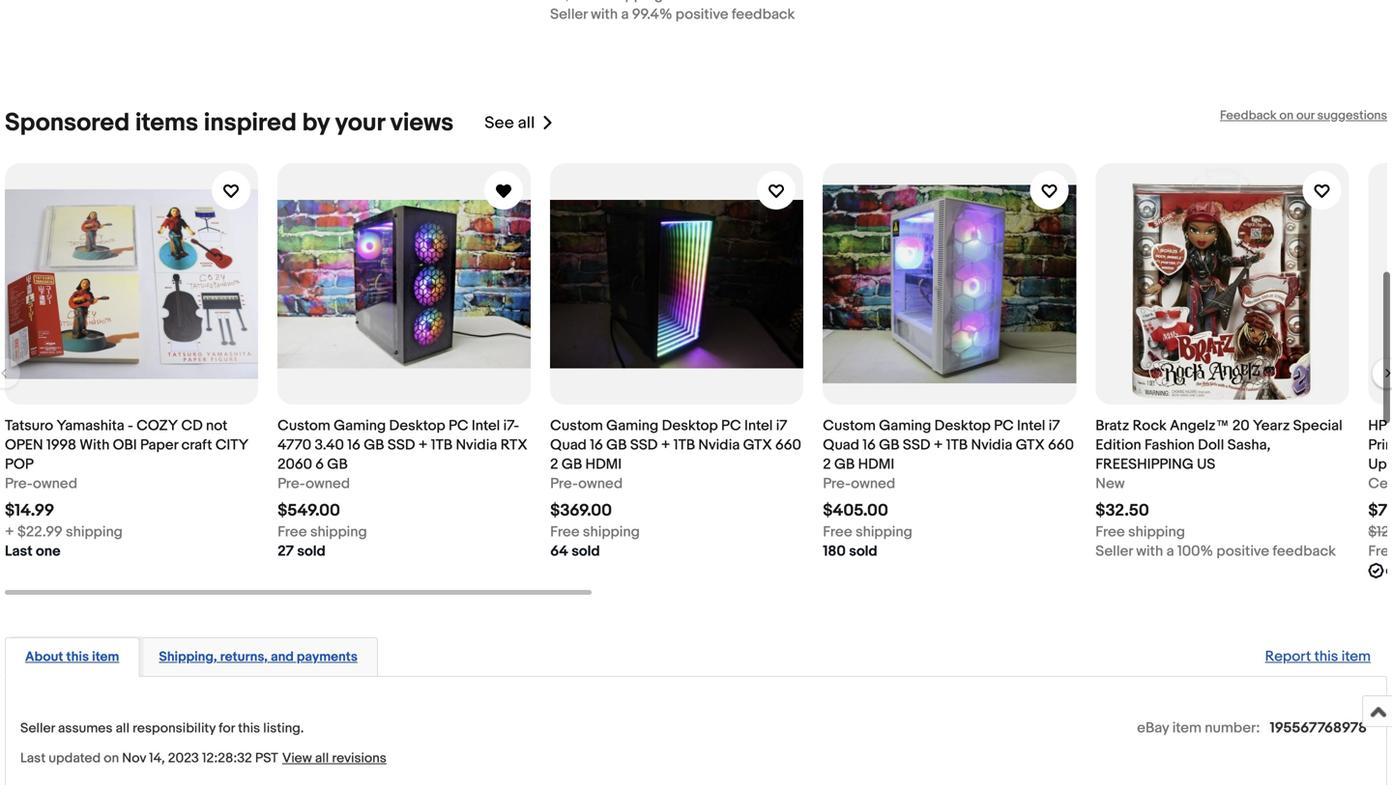 Task type: vqa. For each thing, say whether or not it's contained in the screenshot.
$405.00's Gaming
yes



Task type: describe. For each thing, give the bounding box(es) containing it.
gaming for $549.00
[[334, 418, 386, 435]]

payments
[[297, 650, 358, 666]]

+ inside custom gaming desktop pc intel i7 quad 16 gb ssd + 1tb nvidia gtx 660 2 gb hdmi pre-owned $405.00 free shipping 180 sold
[[934, 437, 943, 454]]

shipping inside bratz rock angelz™ 20 yearz special edition fashion doll sasha, freeshipping us new $32.50 free shipping seller with a 100% positive feedback
[[1128, 524, 1185, 541]]

tab list containing about this item
[[5, 634, 1387, 678]]

i7-
[[503, 418, 519, 435]]

intel for $549.00
[[472, 418, 500, 435]]

and
[[271, 650, 294, 666]]

27
[[278, 543, 294, 561]]

64 sold text field
[[550, 542, 600, 562]]

2023
[[168, 751, 199, 768]]

hp
[[1368, 418, 1387, 435]]

bratz
[[1096, 418, 1129, 435]]

$32.50
[[1096, 501, 1149, 522]]

view
[[282, 751, 312, 768]]

inspired
[[204, 108, 297, 138]]

yearz
[[1253, 418, 1290, 435]]

desktop for $549.00
[[389, 418, 445, 435]]

pc for $549.00
[[449, 418, 468, 435]]

Seller with a 100% positive feedback text field
[[1096, 542, 1336, 562]]

owned for $405.00
[[851, 476, 895, 493]]

owned for $549.00
[[306, 476, 350, 493]]

sponsored
[[5, 108, 130, 138]]

1tb for $405.00
[[946, 437, 968, 454]]

$129
[[1368, 524, 1392, 541]]

shipping, returns, and payments button
[[159, 649, 358, 667]]

custom gaming desktop pc intel i7- 4770 3.40 16 gb ssd + 1tb nvidia rtx 2060 6 gb pre-owned $549.00 free shipping 27 sold
[[278, 418, 527, 561]]

desktop for $405.00
[[935, 418, 991, 435]]

$405.00
[[823, 501, 888, 522]]

ssd for $405.00
[[903, 437, 930, 454]]

$369.00 text field
[[550, 501, 612, 522]]

items
[[135, 108, 198, 138]]

with inside 'seller with a 99.4% positive feedback' text field
[[591, 6, 618, 23]]

owned for $369.00
[[578, 476, 623, 493]]

shipping, returns, and payments
[[159, 650, 358, 666]]

2 for $405.00
[[823, 456, 831, 474]]

nvidia inside custom gaming desktop pc intel i7- 4770 3.40 16 gb ssd + 1tb nvidia rtx 2060 6 gb pre-owned $549.00 free shipping 27 sold
[[456, 437, 497, 454]]

new
[[1096, 476, 1125, 493]]

owned inside 'tatsuro yamashita - cozy cd not open 1998 with obi paper craft  city pop pre-owned $14.99 + $22.99 shipping last one'
[[33, 476, 77, 493]]

custom for $549.00
[[278, 418, 330, 435]]

Free text field
[[1368, 542, 1392, 562]]

one
[[36, 543, 61, 561]]

about this item
[[25, 650, 119, 666]]

updated
[[49, 751, 101, 768]]

$14.99
[[5, 501, 54, 522]]

custom for $369.00
[[550, 418, 603, 435]]

seller for seller with a 99.4% positive feedback
[[550, 6, 588, 23]]

this for about
[[66, 650, 89, 666]]

responsibility
[[133, 721, 216, 738]]

nvidia for $369.00
[[698, 437, 740, 454]]

16 for $369.00
[[590, 437, 603, 454]]

99.4%
[[632, 6, 672, 23]]

edition
[[1096, 437, 1141, 454]]

about this item button
[[25, 649, 119, 667]]

$549.00 text field
[[278, 501, 340, 522]]

100%
[[1177, 543, 1213, 561]]

pop
[[5, 456, 34, 474]]

see all
[[485, 113, 535, 133]]

last inside 'tatsuro yamashita - cozy cd not open 1998 with obi paper craft  city pop pre-owned $14.99 + $22.99 shipping last one'
[[5, 543, 33, 561]]

positive inside bratz rock angelz™ 20 yearz special edition fashion doll sasha, freeshipping us new $32.50 free shipping seller with a 100% positive feedback
[[1217, 543, 1269, 561]]

fashion
[[1145, 437, 1195, 454]]

shipping,
[[159, 650, 217, 666]]

tatsuro yamashita - cozy cd not open 1998 with obi paper craft  city pop pre-owned $14.99 + $22.99 shipping last one
[[5, 418, 249, 561]]

our
[[1296, 108, 1315, 123]]

pre- for $405.00
[[823, 476, 851, 493]]

20
[[1232, 418, 1250, 435]]

0 vertical spatial on
[[1279, 108, 1294, 123]]

Cer text field
[[1368, 475, 1392, 494]]

seller with a 99.4% positive feedback
[[550, 6, 795, 23]]

$22.99
[[17, 524, 63, 541]]

+ inside 'tatsuro yamashita - cozy cd not open 1998 with obi paper craft  city pop pre-owned $14.99 + $22.99 shipping last one'
[[5, 524, 14, 541]]

rock
[[1133, 418, 1167, 435]]

pre-owned text field for 6
[[278, 475, 350, 494]]

pc for $369.00
[[721, 418, 741, 435]]

views
[[390, 108, 454, 138]]

hp e cer $71 $129 free
[[1368, 418, 1392, 561]]

2 vertical spatial all
[[315, 751, 329, 768]]

gaming for $369.00
[[606, 418, 659, 435]]

hdmi for $369.00
[[585, 456, 622, 474]]

not
[[206, 418, 228, 435]]

all inside "link"
[[518, 113, 535, 133]]

nvidia for $405.00
[[971, 437, 1013, 454]]

special
[[1293, 418, 1343, 435]]

tatsuro
[[5, 418, 53, 435]]

3.40
[[315, 437, 344, 454]]

+ $22.99 shipping text field
[[5, 523, 123, 542]]

$549.00
[[278, 501, 340, 522]]

angelz™
[[1170, 418, 1229, 435]]

pst
[[255, 751, 278, 768]]

report
[[1265, 649, 1311, 666]]

$71
[[1368, 501, 1392, 522]]

sold for $405.00
[[849, 543, 877, 561]]

cozy
[[137, 418, 178, 435]]

revisions
[[332, 751, 386, 768]]

suggestions
[[1317, 108, 1387, 123]]

gtx for $405.00
[[1016, 437, 1045, 454]]

$32.50 text field
[[1096, 501, 1149, 522]]

free for $369.00
[[550, 524, 580, 541]]

hdmi for $405.00
[[858, 456, 894, 474]]

See all text field
[[485, 113, 535, 133]]

sold for $369.00
[[572, 543, 600, 561]]

ebay item number: 195567768978
[[1137, 720, 1367, 738]]

none text field inside seller with a 99.4% positive feedback link
[[550, 0, 663, 5]]

free shipping text field for $405.00
[[823, 523, 912, 542]]

free shipping text field for $549.00
[[278, 523, 367, 542]]

New text field
[[1096, 475, 1125, 494]]

nov
[[122, 751, 146, 768]]

shipping for $549.00
[[310, 524, 367, 541]]

feedback
[[1220, 108, 1277, 123]]

free shipping text field for $369.00
[[550, 523, 640, 542]]

custom gaming desktop pc intel i7 quad 16 gb ssd + 1tb nvidia gtx 660 2 gb hdmi pre-owned $369.00 free shipping 64 sold
[[550, 418, 801, 561]]

bratz rock angelz™ 20 yearz special edition fashion doll sasha, freeshipping us new $32.50 free shipping seller with a 100% positive feedback
[[1096, 418, 1343, 561]]

1 vertical spatial on
[[104, 751, 119, 768]]

desktop for $369.00
[[662, 418, 718, 435]]

last updated on nov 14, 2023 12:28:32 pst view all revisions
[[20, 751, 386, 768]]

feedback inside bratz rock angelz™ 20 yearz special edition fashion doll sasha, freeshipping us new $32.50 free shipping seller with a 100% positive feedback
[[1273, 543, 1336, 561]]

assumes
[[58, 721, 113, 738]]

about
[[25, 650, 63, 666]]

pre-owned text field for gb
[[550, 475, 623, 494]]

cer
[[1368, 476, 1392, 493]]

$405.00 text field
[[823, 501, 888, 522]]

pc for $405.00
[[994, 418, 1014, 435]]

+ inside custom gaming desktop pc intel i7- 4770 3.40 16 gb ssd + 1tb nvidia rtx 2060 6 gb pre-owned $549.00 free shipping 27 sold
[[418, 437, 428, 454]]

custom for $405.00
[[823, 418, 876, 435]]



Task type: locate. For each thing, give the bounding box(es) containing it.
sold inside custom gaming desktop pc intel i7 quad 16 gb ssd + 1tb nvidia gtx 660 2 gb hdmi pre-owned $369.00 free shipping 64 sold
[[572, 543, 600, 561]]

owned up $369.00 text box
[[578, 476, 623, 493]]

with inside bratz rock angelz™ 20 yearz special edition fashion doll sasha, freeshipping us new $32.50 free shipping seller with a 100% positive feedback
[[1136, 543, 1163, 561]]

2 nvidia from the left
[[698, 437, 740, 454]]

feedback
[[732, 6, 795, 23], [1273, 543, 1336, 561]]

1 16 from the left
[[347, 437, 360, 454]]

0 horizontal spatial positive
[[676, 6, 728, 23]]

0 horizontal spatial all
[[116, 721, 130, 738]]

shipping down $32.50
[[1128, 524, 1185, 541]]

0 horizontal spatial feedback
[[732, 6, 795, 23]]

1tb
[[431, 437, 453, 454], [674, 437, 695, 454], [946, 437, 968, 454]]

Last one text field
[[5, 542, 61, 562]]

gaming inside custom gaming desktop pc intel i7 quad 16 gb ssd + 1tb nvidia gtx 660 2 gb hdmi pre-owned $369.00 free shipping 64 sold
[[606, 418, 659, 435]]

1 vertical spatial feedback
[[1273, 543, 1336, 561]]

shipping inside custom gaming desktop pc intel i7- 4770 3.40 16 gb ssd + 1tb nvidia rtx 2060 6 gb pre-owned $549.00 free shipping 27 sold
[[310, 524, 367, 541]]

this
[[1314, 649, 1338, 666], [66, 650, 89, 666], [238, 721, 260, 738]]

0 horizontal spatial ssd
[[388, 437, 415, 454]]

0 vertical spatial feedback
[[732, 6, 795, 23]]

4 shipping from the left
[[856, 524, 912, 541]]

us
[[1197, 456, 1216, 474]]

item inside report this item link
[[1342, 649, 1371, 666]]

desktop inside custom gaming desktop pc intel i7 quad 16 gb ssd + 1tb nvidia gtx 660 2 gb hdmi pre-owned $405.00 free shipping 180 sold
[[935, 418, 991, 435]]

16 up $369.00 at the bottom of page
[[590, 437, 603, 454]]

pre- down 2060
[[278, 476, 306, 493]]

1 horizontal spatial feedback
[[1273, 543, 1336, 561]]

free
[[278, 524, 307, 541], [550, 524, 580, 541], [823, 524, 852, 541], [1096, 524, 1125, 541], [1368, 543, 1392, 561]]

2 desktop from the left
[[662, 418, 718, 435]]

+ inside custom gaming desktop pc intel i7 quad 16 gb ssd + 1tb nvidia gtx 660 2 gb hdmi pre-owned $369.00 free shipping 64 sold
[[661, 437, 670, 454]]

1 horizontal spatial free shipping text field
[[550, 523, 640, 542]]

180
[[823, 543, 846, 561]]

4 owned from the left
[[851, 476, 895, 493]]

quad inside custom gaming desktop pc intel i7 quad 16 gb ssd + 1tb nvidia gtx 660 2 gb hdmi pre-owned $369.00 free shipping 64 sold
[[550, 437, 587, 454]]

2 horizontal spatial 1tb
[[946, 437, 968, 454]]

0 horizontal spatial 2
[[550, 456, 558, 474]]

0 horizontal spatial 660
[[775, 437, 801, 454]]

1tb inside custom gaming desktop pc intel i7 quad 16 gb ssd + 1tb nvidia gtx 660 2 gb hdmi pre-owned $369.00 free shipping 64 sold
[[674, 437, 695, 454]]

all up nov
[[116, 721, 130, 738]]

0 horizontal spatial desktop
[[389, 418, 445, 435]]

positive inside text field
[[676, 6, 728, 23]]

sold for $549.00
[[297, 543, 326, 561]]

1 horizontal spatial item
[[1172, 720, 1202, 738]]

1 vertical spatial last
[[20, 751, 46, 768]]

gtx inside custom gaming desktop pc intel i7 quad 16 gb ssd + 1tb nvidia gtx 660 2 gb hdmi pre-owned $369.00 free shipping 64 sold
[[743, 437, 772, 454]]

gtx for $369.00
[[743, 437, 772, 454]]

sold right 27
[[297, 543, 326, 561]]

pre- for $549.00
[[278, 476, 306, 493]]

4770
[[278, 437, 311, 454]]

2 1tb from the left
[[674, 437, 695, 454]]

3 16 from the left
[[863, 437, 876, 454]]

custom inside custom gaming desktop pc intel i7- 4770 3.40 16 gb ssd + 1tb nvidia rtx 2060 6 gb pre-owned $549.00 free shipping 27 sold
[[278, 418, 330, 435]]

2 up $369.00 at the bottom of page
[[550, 456, 558, 474]]

3 gaming from the left
[[879, 418, 931, 435]]

seller for seller assumes all responsibility for this listing.
[[20, 721, 55, 738]]

seller left 99.4%
[[550, 6, 588, 23]]

item for report this item
[[1342, 649, 1371, 666]]

3 nvidia from the left
[[971, 437, 1013, 454]]

e
[[1390, 418, 1392, 435]]

3 1tb from the left
[[946, 437, 968, 454]]

positive right 99.4%
[[676, 6, 728, 23]]

all right view
[[315, 751, 329, 768]]

pre- for $369.00
[[550, 476, 578, 493]]

0 vertical spatial all
[[518, 113, 535, 133]]

1 vertical spatial seller
[[1096, 543, 1133, 561]]

0 horizontal spatial 1tb
[[431, 437, 453, 454]]

ssd
[[388, 437, 415, 454], [630, 437, 658, 454], [903, 437, 930, 454]]

16 inside custom gaming desktop pc intel i7- 4770 3.40 16 gb ssd + 1tb nvidia rtx 2060 6 gb pre-owned $549.00 free shipping 27 sold
[[347, 437, 360, 454]]

660 for $405.00
[[1048, 437, 1074, 454]]

free shipping text field down $405.00
[[823, 523, 912, 542]]

16 for $405.00
[[863, 437, 876, 454]]

2 quad from the left
[[823, 437, 859, 454]]

open
[[5, 437, 43, 454]]

paper
[[140, 437, 178, 454]]

this right for at bottom
[[238, 721, 260, 738]]

quad up pre-owned text box
[[823, 437, 859, 454]]

with down free shipping text box
[[1136, 543, 1163, 561]]

see
[[485, 113, 514, 133]]

free shipping text field down $369.00 text box
[[550, 523, 640, 542]]

obi
[[113, 437, 137, 454]]

1 pc from the left
[[449, 418, 468, 435]]

2 horizontal spatial free shipping text field
[[823, 523, 912, 542]]

Seller with a 99.4% positive feedback text field
[[550, 5, 795, 24]]

1 horizontal spatial a
[[1166, 543, 1174, 561]]

180 sold text field
[[823, 542, 877, 562]]

shipping inside custom gaming desktop pc intel i7 quad 16 gb ssd + 1tb nvidia gtx 660 2 gb hdmi pre-owned $369.00 free shipping 64 sold
[[583, 524, 640, 541]]

seller inside bratz rock angelz™ 20 yearz special edition fashion doll sasha, freeshipping us new $32.50 free shipping seller with a 100% positive feedback
[[1096, 543, 1133, 561]]

a inside bratz rock angelz™ 20 yearz special edition fashion doll sasha, freeshipping us new $32.50 free shipping seller with a 100% positive feedback
[[1166, 543, 1174, 561]]

seller with a 99.4% positive feedback link
[[550, 0, 804, 24]]

seller
[[550, 6, 588, 23], [1096, 543, 1133, 561], [20, 721, 55, 738]]

2 660 from the left
[[1048, 437, 1074, 454]]

report this item
[[1265, 649, 1371, 666]]

1tb for $369.00
[[674, 437, 695, 454]]

owned up $405.00 text field
[[851, 476, 895, 493]]

intel for $369.00
[[744, 418, 773, 435]]

sold inside custom gaming desktop pc intel i7- 4770 3.40 16 gb ssd + 1tb nvidia rtx 2060 6 gb pre-owned $549.00 free shipping 27 sold
[[297, 543, 326, 561]]

seller down free shipping text box
[[1096, 543, 1133, 561]]

2 horizontal spatial nvidia
[[971, 437, 1013, 454]]

16 inside custom gaming desktop pc intel i7 quad 16 gb ssd + 1tb nvidia gtx 660 2 gb hdmi pre-owned $369.00 free shipping 64 sold
[[590, 437, 603, 454]]

i7 inside custom gaming desktop pc intel i7 quad 16 gb ssd + 1tb nvidia gtx 660 2 gb hdmi pre-owned $369.00 free shipping 64 sold
[[776, 418, 787, 435]]

2 horizontal spatial sold
[[849, 543, 877, 561]]

desktop inside custom gaming desktop pc intel i7 quad 16 gb ssd + 1tb nvidia gtx 660 2 gb hdmi pre-owned $369.00 free shipping 64 sold
[[662, 418, 718, 435]]

feedback inside text field
[[732, 6, 795, 23]]

2 2 from the left
[[823, 456, 831, 474]]

$14.99 text field
[[5, 501, 54, 522]]

1 horizontal spatial pre-owned text field
[[278, 475, 350, 494]]

last left updated
[[20, 751, 46, 768]]

intel
[[472, 418, 500, 435], [744, 418, 773, 435], [1017, 418, 1045, 435]]

1 horizontal spatial gtx
[[1016, 437, 1045, 454]]

1 horizontal spatial hdmi
[[858, 456, 894, 474]]

4 pre- from the left
[[823, 476, 851, 493]]

1 vertical spatial positive
[[1217, 543, 1269, 561]]

2 horizontal spatial desktop
[[935, 418, 991, 435]]

2 horizontal spatial gaming
[[879, 418, 931, 435]]

2 horizontal spatial intel
[[1017, 418, 1045, 435]]

3 pre- from the left
[[550, 476, 578, 493]]

ssd inside custom gaming desktop pc intel i7 quad 16 gb ssd + 1tb nvidia gtx 660 2 gb hdmi pre-owned $405.00 free shipping 180 sold
[[903, 437, 930, 454]]

2 ssd from the left
[[630, 437, 658, 454]]

0 vertical spatial seller
[[550, 6, 588, 23]]

3 shipping from the left
[[583, 524, 640, 541]]

2 horizontal spatial all
[[518, 113, 535, 133]]

item for about this item
[[92, 650, 119, 666]]

2 custom from the left
[[550, 418, 603, 435]]

gtx
[[743, 437, 772, 454], [1016, 437, 1045, 454]]

1 horizontal spatial all
[[315, 751, 329, 768]]

2 pc from the left
[[721, 418, 741, 435]]

shipping right $22.99
[[66, 524, 123, 541]]

0 vertical spatial last
[[5, 543, 33, 561]]

all right see
[[518, 113, 535, 133]]

2 gtx from the left
[[1016, 437, 1045, 454]]

pre-
[[5, 476, 33, 493], [278, 476, 306, 493], [550, 476, 578, 493], [823, 476, 851, 493]]

seller up updated
[[20, 721, 55, 738]]

0 horizontal spatial seller
[[20, 721, 55, 738]]

hdmi up $369.00 text box
[[585, 456, 622, 474]]

3 custom from the left
[[823, 418, 876, 435]]

2 sold from the left
[[572, 543, 600, 561]]

660 inside custom gaming desktop pc intel i7 quad 16 gb ssd + 1tb nvidia gtx 660 2 gb hdmi pre-owned $369.00 free shipping 64 sold
[[775, 437, 801, 454]]

1 shipping from the left
[[66, 524, 123, 541]]

1 horizontal spatial positive
[[1217, 543, 1269, 561]]

quad right rtx
[[550, 437, 587, 454]]

1 vertical spatial all
[[116, 721, 130, 738]]

1 owned from the left
[[33, 476, 77, 493]]

quad inside custom gaming desktop pc intel i7 quad 16 gb ssd + 1tb nvidia gtx 660 2 gb hdmi pre-owned $405.00 free shipping 180 sold
[[823, 437, 859, 454]]

1 i7 from the left
[[776, 418, 787, 435]]

your
[[335, 108, 385, 138]]

pc inside custom gaming desktop pc intel i7- 4770 3.40 16 gb ssd + 1tb nvidia rtx 2060 6 gb pre-owned $549.00 free shipping 27 sold
[[449, 418, 468, 435]]

660 inside custom gaming desktop pc intel i7 quad 16 gb ssd + 1tb nvidia gtx 660 2 gb hdmi pre-owned $405.00 free shipping 180 sold
[[1048, 437, 1074, 454]]

owned up $14.99
[[33, 476, 77, 493]]

660 for $369.00
[[775, 437, 801, 454]]

0 horizontal spatial with
[[591, 6, 618, 23]]

seller inside text field
[[550, 6, 588, 23]]

2 horizontal spatial ssd
[[903, 437, 930, 454]]

1 gaming from the left
[[334, 418, 386, 435]]

1 2 from the left
[[550, 456, 558, 474]]

pre- inside custom gaming desktop pc intel i7 quad 16 gb ssd + 1tb nvidia gtx 660 2 gb hdmi pre-owned $369.00 free shipping 64 sold
[[550, 476, 578, 493]]

2 horizontal spatial this
[[1314, 649, 1338, 666]]

hdmi
[[585, 456, 622, 474], [858, 456, 894, 474]]

1 horizontal spatial i7
[[1049, 418, 1060, 435]]

0 vertical spatial a
[[621, 6, 629, 23]]

free up 180
[[823, 524, 852, 541]]

for
[[219, 721, 235, 738]]

0 horizontal spatial intel
[[472, 418, 500, 435]]

1 vertical spatial a
[[1166, 543, 1174, 561]]

shipping inside custom gaming desktop pc intel i7 quad 16 gb ssd + 1tb nvidia gtx 660 2 gb hdmi pre-owned $405.00 free shipping 180 sold
[[856, 524, 912, 541]]

1 horizontal spatial desktop
[[662, 418, 718, 435]]

0 horizontal spatial custom
[[278, 418, 330, 435]]

owned inside custom gaming desktop pc intel i7 quad 16 gb ssd + 1tb nvidia gtx 660 2 gb hdmi pre-owned $369.00 free shipping 64 sold
[[578, 476, 623, 493]]

Pre-owned text field
[[5, 475, 77, 494], [278, 475, 350, 494], [550, 475, 623, 494]]

1 custom from the left
[[278, 418, 330, 435]]

with left 99.4%
[[591, 6, 618, 23]]

ssd inside custom gaming desktop pc intel i7 quad 16 gb ssd + 1tb nvidia gtx 660 2 gb hdmi pre-owned $369.00 free shipping 64 sold
[[630, 437, 658, 454]]

1 pre-owned text field from the left
[[5, 475, 77, 494]]

city
[[215, 437, 249, 454]]

pre- inside custom gaming desktop pc intel i7 quad 16 gb ssd + 1tb nvidia gtx 660 2 gb hdmi pre-owned $405.00 free shipping 180 sold
[[823, 476, 851, 493]]

gb
[[364, 437, 384, 454], [606, 437, 627, 454], [879, 437, 900, 454], [327, 456, 348, 474], [562, 456, 582, 474], [834, 456, 855, 474]]

last down $22.99
[[5, 543, 33, 561]]

pc inside custom gaming desktop pc intel i7 quad 16 gb ssd + 1tb nvidia gtx 660 2 gb hdmi pre-owned $405.00 free shipping 180 sold
[[994, 418, 1014, 435]]

Pre-owned text field
[[823, 475, 895, 494]]

0 horizontal spatial a
[[621, 6, 629, 23]]

3 pre-owned text field from the left
[[550, 475, 623, 494]]

doll
[[1198, 437, 1224, 454]]

3 free shipping text field from the left
[[823, 523, 912, 542]]

2 horizontal spatial item
[[1342, 649, 1371, 666]]

3 sold from the left
[[849, 543, 877, 561]]

16 up pre-owned text box
[[863, 437, 876, 454]]

0 vertical spatial with
[[591, 6, 618, 23]]

sold right 64
[[572, 543, 600, 561]]

1 660 from the left
[[775, 437, 801, 454]]

a left "100%"
[[1166, 543, 1174, 561]]

feedback on our suggestions link
[[1220, 108, 1387, 123]]

1 horizontal spatial 16
[[590, 437, 603, 454]]

1 horizontal spatial nvidia
[[698, 437, 740, 454]]

rtx
[[501, 437, 527, 454]]

1 horizontal spatial on
[[1279, 108, 1294, 123]]

2 intel from the left
[[744, 418, 773, 435]]

2
[[550, 456, 558, 474], [823, 456, 831, 474]]

0 horizontal spatial free shipping text field
[[278, 523, 367, 542]]

1 horizontal spatial custom
[[550, 418, 603, 435]]

64
[[550, 543, 568, 561]]

1 horizontal spatial pc
[[721, 418, 741, 435]]

0 horizontal spatial sold
[[297, 543, 326, 561]]

3 pc from the left
[[994, 418, 1014, 435]]

$71 text field
[[1368, 501, 1392, 522]]

feedback on our suggestions
[[1220, 108, 1387, 123]]

pc
[[449, 418, 468, 435], [721, 418, 741, 435], [994, 418, 1014, 435]]

1 vertical spatial with
[[1136, 543, 1163, 561]]

16 right 3.40
[[347, 437, 360, 454]]

1 ssd from the left
[[388, 437, 415, 454]]

0 horizontal spatial 16
[[347, 437, 360, 454]]

2 inside custom gaming desktop pc intel i7 quad 16 gb ssd + 1tb nvidia gtx 660 2 gb hdmi pre-owned $405.00 free shipping 180 sold
[[823, 456, 831, 474]]

2 horizontal spatial seller
[[1096, 543, 1133, 561]]

2 hdmi from the left
[[858, 456, 894, 474]]

1 horizontal spatial 1tb
[[674, 437, 695, 454]]

+
[[418, 437, 428, 454], [661, 437, 670, 454], [934, 437, 943, 454], [5, 524, 14, 541]]

ssd for $369.00
[[630, 437, 658, 454]]

free inside bratz rock angelz™ 20 yearz special edition fashion doll sasha, freeshipping us new $32.50 free shipping seller with a 100% positive feedback
[[1096, 524, 1125, 541]]

nvidia inside custom gaming desktop pc intel i7 quad 16 gb ssd + 1tb nvidia gtx 660 2 gb hdmi pre-owned $369.00 free shipping 64 sold
[[698, 437, 740, 454]]

free inside custom gaming desktop pc intel i7 quad 16 gb ssd + 1tb nvidia gtx 660 2 gb hdmi pre-owned $369.00 free shipping 64 sold
[[550, 524, 580, 541]]

0 horizontal spatial pre-owned text field
[[5, 475, 77, 494]]

0 horizontal spatial gaming
[[334, 418, 386, 435]]

listing.
[[263, 721, 304, 738]]

1 intel from the left
[[472, 418, 500, 435]]

intel inside custom gaming desktop pc intel i7- 4770 3.40 16 gb ssd + 1tb nvidia rtx 2060 6 gb pre-owned $549.00 free shipping 27 sold
[[472, 418, 500, 435]]

shipping for $369.00
[[583, 524, 640, 541]]

$369.00
[[550, 501, 612, 522]]

returns,
[[220, 650, 268, 666]]

1tb inside custom gaming desktop pc intel i7 quad 16 gb ssd + 1tb nvidia gtx 660 2 gb hdmi pre-owned $405.00 free shipping 180 sold
[[946, 437, 968, 454]]

2 horizontal spatial pc
[[994, 418, 1014, 435]]

hdmi inside custom gaming desktop pc intel i7 quad 16 gb ssd + 1tb nvidia gtx 660 2 gb hdmi pre-owned $369.00 free shipping 64 sold
[[585, 456, 622, 474]]

report this item link
[[1255, 639, 1381, 676]]

item right ebay
[[1172, 720, 1202, 738]]

2 16 from the left
[[590, 437, 603, 454]]

pre- inside 'tatsuro yamashita - cozy cd not open 1998 with obi paper craft  city pop pre-owned $14.99 + $22.99 shipping last one'
[[5, 476, 33, 493]]

None text field
[[550, 0, 663, 5]]

shipping
[[66, 524, 123, 541], [310, 524, 367, 541], [583, 524, 640, 541], [856, 524, 912, 541], [1128, 524, 1185, 541]]

pre- up $405.00 text field
[[823, 476, 851, 493]]

1 horizontal spatial sold
[[572, 543, 600, 561]]

1 horizontal spatial seller
[[550, 6, 588, 23]]

0 horizontal spatial on
[[104, 751, 119, 768]]

free up 27
[[278, 524, 307, 541]]

16
[[347, 437, 360, 454], [590, 437, 603, 454], [863, 437, 876, 454]]

free inside custom gaming desktop pc intel i7- 4770 3.40 16 gb ssd + 1tb nvidia rtx 2060 6 gb pre-owned $549.00 free shipping 27 sold
[[278, 524, 307, 541]]

3 intel from the left
[[1017, 418, 1045, 435]]

on
[[1279, 108, 1294, 123], [104, 751, 119, 768]]

2 for $369.00
[[550, 456, 558, 474]]

0 horizontal spatial nvidia
[[456, 437, 497, 454]]

see all link
[[485, 108, 554, 138]]

custom inside custom gaming desktop pc intel i7 quad 16 gb ssd + 1tb nvidia gtx 660 2 gb hdmi pre-owned $405.00 free shipping 180 sold
[[823, 418, 876, 435]]

custom gaming desktop pc intel i7 quad 16 gb ssd + 1tb nvidia gtx 660 2 gb hdmi pre-owned $405.00 free shipping 180 sold
[[823, 418, 1074, 561]]

i7
[[776, 418, 787, 435], [1049, 418, 1060, 435]]

a
[[621, 6, 629, 23], [1166, 543, 1174, 561]]

5 shipping from the left
[[1128, 524, 1185, 541]]

sponsored items inspired by your views
[[5, 108, 454, 138]]

custom inside custom gaming desktop pc intel i7 quad 16 gb ssd + 1tb nvidia gtx 660 2 gb hdmi pre-owned $369.00 free shipping 64 sold
[[550, 418, 603, 435]]

positive right "100%"
[[1217, 543, 1269, 561]]

on left the our
[[1279, 108, 1294, 123]]

shipping down $549.00
[[310, 524, 367, 541]]

freeshipping
[[1096, 456, 1194, 474]]

2 horizontal spatial pre-owned text field
[[550, 475, 623, 494]]

1 horizontal spatial 2
[[823, 456, 831, 474]]

3 desktop from the left
[[935, 418, 991, 435]]

gaming for $405.00
[[879, 418, 931, 435]]

1998
[[46, 437, 76, 454]]

free for $405.00
[[823, 524, 852, 541]]

ssd inside custom gaming desktop pc intel i7- 4770 3.40 16 gb ssd + 1tb nvidia rtx 2060 6 gb pre-owned $549.00 free shipping 27 sold
[[388, 437, 415, 454]]

craft
[[181, 437, 212, 454]]

this inside button
[[66, 650, 89, 666]]

1 free shipping text field from the left
[[278, 523, 367, 542]]

ebay
[[1137, 720, 1169, 738]]

free up 64
[[550, 524, 580, 541]]

item inside about this item button
[[92, 650, 119, 666]]

with
[[591, 6, 618, 23], [1136, 543, 1163, 561]]

1 horizontal spatial 660
[[1048, 437, 1074, 454]]

2 owned from the left
[[306, 476, 350, 493]]

this right about on the bottom left of page
[[66, 650, 89, 666]]

pre- up $369.00 text box
[[550, 476, 578, 493]]

previous price $129.99 45% off text field
[[1368, 523, 1392, 542]]

14,
[[149, 751, 165, 768]]

view all revisions link
[[278, 750, 386, 768]]

2 shipping from the left
[[310, 524, 367, 541]]

quad for $405.00
[[823, 437, 859, 454]]

2 i7 from the left
[[1049, 418, 1060, 435]]

0 horizontal spatial pc
[[449, 418, 468, 435]]

a inside text field
[[621, 6, 629, 23]]

free shipping text field down $549.00
[[278, 523, 367, 542]]

i7 for $405.00
[[1049, 418, 1060, 435]]

item right about on the bottom left of page
[[92, 650, 119, 666]]

2 free shipping text field from the left
[[550, 523, 640, 542]]

1 horizontal spatial this
[[238, 721, 260, 738]]

27 sold text field
[[278, 542, 326, 562]]

owned inside custom gaming desktop pc intel i7 quad 16 gb ssd + 1tb nvidia gtx 660 2 gb hdmi pre-owned $405.00 free shipping 180 sold
[[851, 476, 895, 493]]

195567768978
[[1270, 720, 1367, 738]]

0 horizontal spatial this
[[66, 650, 89, 666]]

pre-owned text field down pop
[[5, 475, 77, 494]]

gaming inside custom gaming desktop pc intel i7 quad 16 gb ssd + 1tb nvidia gtx 660 2 gb hdmi pre-owned $405.00 free shipping 180 sold
[[879, 418, 931, 435]]

desktop inside custom gaming desktop pc intel i7- 4770 3.40 16 gb ssd + 1tb nvidia rtx 2060 6 gb pre-owned $549.00 free shipping 27 sold
[[389, 418, 445, 435]]

2 pre- from the left
[[278, 476, 306, 493]]

free down $32.50
[[1096, 524, 1125, 541]]

this for report
[[1314, 649, 1338, 666]]

pre-owned text field for $14.99
[[5, 475, 77, 494]]

1 sold from the left
[[297, 543, 326, 561]]

free down $129 text box
[[1368, 543, 1392, 561]]

sasha,
[[1228, 437, 1271, 454]]

shipping down $369.00 text box
[[583, 524, 640, 541]]

0 vertical spatial positive
[[676, 6, 728, 23]]

pre-owned text field up $369.00 text box
[[550, 475, 623, 494]]

2 horizontal spatial custom
[[823, 418, 876, 435]]

2 horizontal spatial 16
[[863, 437, 876, 454]]

6
[[315, 456, 324, 474]]

custom up pre-owned text box
[[823, 418, 876, 435]]

2 inside custom gaming desktop pc intel i7 quad 16 gb ssd + 1tb nvidia gtx 660 2 gb hdmi pre-owned $369.00 free shipping 64 sold
[[550, 456, 558, 474]]

custom right i7-
[[550, 418, 603, 435]]

intel for $405.00
[[1017, 418, 1045, 435]]

intel inside custom gaming desktop pc intel i7 quad 16 gb ssd + 1tb nvidia gtx 660 2 gb hdmi pre-owned $405.00 free shipping 180 sold
[[1017, 418, 1045, 435]]

0 horizontal spatial item
[[92, 650, 119, 666]]

1 pre- from the left
[[5, 476, 33, 493]]

hdmi up pre-owned text box
[[858, 456, 894, 474]]

owned down 6
[[306, 476, 350, 493]]

sold right 180
[[849, 543, 877, 561]]

custom up 4770
[[278, 418, 330, 435]]

1 horizontal spatial quad
[[823, 437, 859, 454]]

0 horizontal spatial i7
[[776, 418, 787, 435]]

shipping inside 'tatsuro yamashita - cozy cd not open 1998 with obi paper craft  city pop pre-owned $14.99 + $22.99 shipping last one'
[[66, 524, 123, 541]]

0 horizontal spatial hdmi
[[585, 456, 622, 474]]

seller assumes all responsibility for this listing.
[[20, 721, 304, 738]]

nvidia inside custom gaming desktop pc intel i7 quad 16 gb ssd + 1tb nvidia gtx 660 2 gb hdmi pre-owned $405.00 free shipping 180 sold
[[971, 437, 1013, 454]]

1 quad from the left
[[550, 437, 587, 454]]

1 nvidia from the left
[[456, 437, 497, 454]]

on left nov
[[104, 751, 119, 768]]

2 pre-owned text field from the left
[[278, 475, 350, 494]]

sold
[[297, 543, 326, 561], [572, 543, 600, 561], [849, 543, 877, 561]]

2 vertical spatial seller
[[20, 721, 55, 738]]

Free shipping text field
[[1096, 523, 1185, 542]]

pre-owned text field down 6
[[278, 475, 350, 494]]

a left 99.4%
[[621, 6, 629, 23]]

1 gtx from the left
[[743, 437, 772, 454]]

item right report
[[1342, 649, 1371, 666]]

1tb inside custom gaming desktop pc intel i7- 4770 3.40 16 gb ssd + 1tb nvidia rtx 2060 6 gb pre-owned $549.00 free shipping 27 sold
[[431, 437, 453, 454]]

this right report
[[1314, 649, 1338, 666]]

0 horizontal spatial gtx
[[743, 437, 772, 454]]

gaming
[[334, 418, 386, 435], [606, 418, 659, 435], [879, 418, 931, 435]]

1 horizontal spatial with
[[1136, 543, 1163, 561]]

-
[[128, 418, 133, 435]]

gaming inside custom gaming desktop pc intel i7- 4770 3.40 16 gb ssd + 1tb nvidia rtx 2060 6 gb pre-owned $549.00 free shipping 27 sold
[[334, 418, 386, 435]]

1 horizontal spatial ssd
[[630, 437, 658, 454]]

with
[[80, 437, 110, 454]]

1 1tb from the left
[[431, 437, 453, 454]]

yamashita
[[56, 418, 124, 435]]

free for $549.00
[[278, 524, 307, 541]]

2 gaming from the left
[[606, 418, 659, 435]]

pc inside custom gaming desktop pc intel i7 quad 16 gb ssd + 1tb nvidia gtx 660 2 gb hdmi pre-owned $369.00 free shipping 64 sold
[[721, 418, 741, 435]]

2060
[[278, 456, 312, 474]]

3 owned from the left
[[578, 476, 623, 493]]

3 ssd from the left
[[903, 437, 930, 454]]

quad for $369.00
[[550, 437, 587, 454]]

1 desktop from the left
[[389, 418, 445, 435]]

pre- inside custom gaming desktop pc intel i7- 4770 3.40 16 gb ssd + 1tb nvidia rtx 2060 6 gb pre-owned $549.00 free shipping 27 sold
[[278, 476, 306, 493]]

intel inside custom gaming desktop pc intel i7 quad 16 gb ssd + 1tb nvidia gtx 660 2 gb hdmi pre-owned $369.00 free shipping 64 sold
[[744, 418, 773, 435]]

last
[[5, 543, 33, 561], [20, 751, 46, 768]]

Free shipping text field
[[278, 523, 367, 542], [550, 523, 640, 542], [823, 523, 912, 542]]

1 hdmi from the left
[[585, 456, 622, 474]]

pre- down pop
[[5, 476, 33, 493]]

nvidia
[[456, 437, 497, 454], [698, 437, 740, 454], [971, 437, 1013, 454]]

custom
[[278, 418, 330, 435], [550, 418, 603, 435], [823, 418, 876, 435]]

1 horizontal spatial gaming
[[606, 418, 659, 435]]

owned inside custom gaming desktop pc intel i7- 4770 3.40 16 gb ssd + 1tb nvidia rtx 2060 6 gb pre-owned $549.00 free shipping 27 sold
[[306, 476, 350, 493]]

tab list
[[5, 634, 1387, 678]]

2 up pre-owned text box
[[823, 456, 831, 474]]

shipping for $405.00
[[856, 524, 912, 541]]

0 horizontal spatial quad
[[550, 437, 587, 454]]

sold inside custom gaming desktop pc intel i7 quad 16 gb ssd + 1tb nvidia gtx 660 2 gb hdmi pre-owned $405.00 free shipping 180 sold
[[849, 543, 877, 561]]

16 inside custom gaming desktop pc intel i7 quad 16 gb ssd + 1tb nvidia gtx 660 2 gb hdmi pre-owned $405.00 free shipping 180 sold
[[863, 437, 876, 454]]

free inside custom gaming desktop pc intel i7 quad 16 gb ssd + 1tb nvidia gtx 660 2 gb hdmi pre-owned $405.00 free shipping 180 sold
[[823, 524, 852, 541]]

i7 inside custom gaming desktop pc intel i7 quad 16 gb ssd + 1tb nvidia gtx 660 2 gb hdmi pre-owned $405.00 free shipping 180 sold
[[1049, 418, 1060, 435]]

shipping down $405.00
[[856, 524, 912, 541]]

by
[[302, 108, 330, 138]]

gtx inside custom gaming desktop pc intel i7 quad 16 gb ssd + 1tb nvidia gtx 660 2 gb hdmi pre-owned $405.00 free shipping 180 sold
[[1016, 437, 1045, 454]]

1 horizontal spatial intel
[[744, 418, 773, 435]]

hdmi inside custom gaming desktop pc intel i7 quad 16 gb ssd + 1tb nvidia gtx 660 2 gb hdmi pre-owned $405.00 free shipping 180 sold
[[858, 456, 894, 474]]

i7 for $369.00
[[776, 418, 787, 435]]



